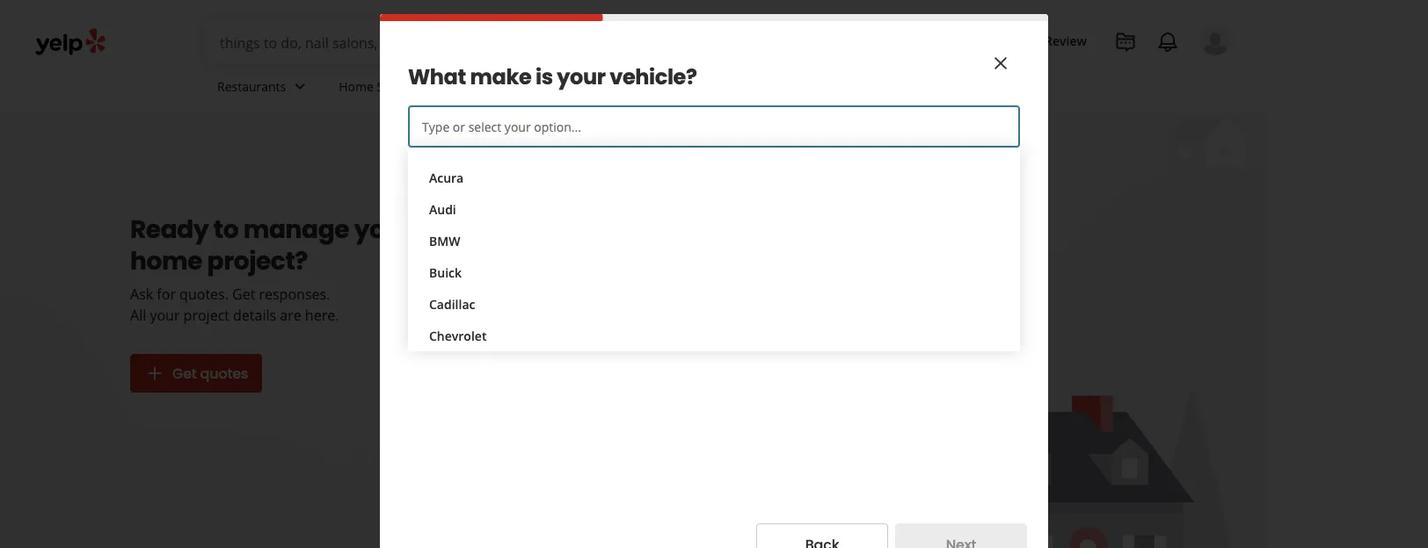 Task type: locate. For each thing, give the bounding box(es) containing it.
services for home services
[[377, 78, 424, 95]]

quotes
[[200, 364, 248, 383]]

your inside tab panel
[[557, 62, 606, 92]]

ready to manage your next home project? ask for quotes. get responses. all your project details are here.
[[130, 212, 471, 325]]

your left 'next'
[[354, 212, 411, 247]]

audi
[[429, 201, 456, 218]]

3 24 chevron down v2 image from the left
[[557, 76, 578, 97]]

1 horizontal spatial get
[[232, 285, 255, 304]]

services
[[377, 78, 424, 95], [507, 78, 553, 95]]

list box inside what make is your vehicle? dialog
[[408, 148, 1020, 352]]

your down for
[[150, 306, 180, 325]]

2 services from the left
[[507, 78, 553, 95]]

24 chevron down v2 image inside home services link
[[427, 76, 448, 97]]

progress progress bar
[[380, 14, 1048, 21]]

1 24 chevron down v2 image from the left
[[290, 76, 311, 97]]

services inside home services link
[[377, 78, 424, 95]]

Type or select your option... text field
[[408, 106, 1020, 148]]

buick
[[429, 264, 462, 281]]

1 vertical spatial get
[[172, 364, 197, 383]]

get
[[232, 285, 255, 304], [172, 364, 197, 383]]

make
[[470, 62, 531, 92]]

bmw
[[429, 233, 460, 249]]

buick button
[[422, 257, 1006, 288]]

get quotes
[[172, 364, 248, 383]]

responses.
[[259, 285, 330, 304]]

more
[[606, 78, 637, 95]]

your for vehicle?
[[557, 62, 606, 92]]

are
[[280, 306, 301, 325]]

auto services link
[[462, 63, 592, 114]]

write a review
[[999, 32, 1087, 49]]

services inside auto services link
[[507, 78, 553, 95]]

home services link
[[325, 63, 462, 114]]

cadillac button
[[422, 288, 1006, 320]]

audi button
[[422, 193, 1006, 225]]

get inside "ready to manage your next home project? ask for quotes. get responses. all your project details are here."
[[232, 285, 255, 304]]

None search field
[[206, 21, 810, 63]]

all
[[130, 306, 146, 325]]

is
[[536, 62, 553, 92]]

24 chevron down v2 image right more
[[640, 76, 661, 97]]

1 services from the left
[[377, 78, 424, 95]]

24 chevron down v2 image inside more link
[[640, 76, 661, 97]]

get up details
[[232, 285, 255, 304]]

1 vertical spatial your
[[354, 212, 411, 247]]

24 chevron down v2 image inside restaurants link
[[290, 76, 311, 97]]

0 horizontal spatial services
[[377, 78, 424, 95]]

review
[[1045, 32, 1087, 49]]

4 24 chevron down v2 image from the left
[[640, 76, 661, 97]]

vehicle?
[[610, 62, 697, 92]]

24 chevron down v2 image for home services
[[427, 76, 448, 97]]

1 horizontal spatial services
[[507, 78, 553, 95]]

project
[[183, 306, 229, 325]]

acura button
[[422, 162, 1006, 193]]

24 chevron down v2 image for restaurants
[[290, 76, 311, 97]]

24 chevron down v2 image
[[290, 76, 311, 97], [427, 76, 448, 97], [557, 76, 578, 97], [640, 76, 661, 97]]

quotes.
[[179, 285, 229, 304]]

0 horizontal spatial your
[[150, 306, 180, 325]]

more link
[[592, 63, 675, 114]]

0 vertical spatial get
[[232, 285, 255, 304]]

list box containing acura
[[408, 148, 1020, 352]]

1 horizontal spatial your
[[354, 212, 411, 247]]

24 chevron down v2 image inside auto services link
[[557, 76, 578, 97]]

restaurants
[[217, 78, 286, 95]]

24 chevron down v2 image right is
[[557, 76, 578, 97]]

0 horizontal spatial get
[[172, 364, 197, 383]]

0 vertical spatial your
[[557, 62, 606, 92]]

your right is
[[557, 62, 606, 92]]

notifications image
[[1157, 32, 1179, 53]]

2 24 chevron down v2 image from the left
[[427, 76, 448, 97]]

get right the 24 add v2 "image"
[[172, 364, 197, 383]]

project?
[[207, 244, 308, 278]]

24 chevron down v2 image for more
[[640, 76, 661, 97]]

your
[[557, 62, 606, 92], [354, 212, 411, 247], [150, 306, 180, 325]]

what
[[408, 62, 466, 92]]

24 chevron down v2 image left auto
[[427, 76, 448, 97]]

2 horizontal spatial your
[[557, 62, 606, 92]]

to
[[214, 212, 238, 247]]

24 chevron down v2 image right restaurants
[[290, 76, 311, 97]]

list box
[[408, 148, 1020, 352]]

home
[[130, 244, 202, 278]]

what make is your vehicle? tab panel
[[408, 49, 1020, 352]]



Task type: describe. For each thing, give the bounding box(es) containing it.
what make is your vehicle?
[[408, 62, 697, 92]]

write a review link
[[992, 25, 1094, 56]]

auto services
[[476, 78, 553, 95]]

for
[[157, 285, 176, 304]]

user actions element
[[838, 22, 1256, 130]]

your for next
[[354, 212, 411, 247]]

2 vertical spatial your
[[150, 306, 180, 325]]

chevrolet
[[429, 328, 487, 344]]

chevrolet button
[[422, 320, 1006, 352]]

close image
[[990, 53, 1011, 74]]

what make is your vehicle? dialog
[[0, 0, 1428, 549]]

write
[[999, 32, 1031, 49]]

auto
[[476, 78, 503, 95]]

home services
[[339, 78, 424, 95]]

get inside button
[[172, 364, 197, 383]]

get quotes button
[[130, 354, 262, 393]]

next
[[416, 212, 471, 247]]

restaurants link
[[203, 63, 325, 114]]

bmw button
[[422, 225, 1006, 257]]

services for auto services
[[507, 78, 553, 95]]

acura
[[429, 169, 464, 186]]

projects image
[[1115, 32, 1136, 53]]

a
[[1035, 32, 1042, 49]]

ready
[[130, 212, 209, 247]]

details
[[233, 306, 276, 325]]

24 chevron down v2 image for auto services
[[557, 76, 578, 97]]

manage
[[243, 212, 349, 247]]

here.
[[305, 306, 339, 325]]

cadillac
[[429, 296, 475, 313]]

home
[[339, 78, 374, 95]]

24 add v2 image
[[144, 363, 165, 384]]

ask
[[130, 285, 153, 304]]

business categories element
[[203, 63, 1231, 114]]



Task type: vqa. For each thing, say whether or not it's contained in the screenshot.
"BÚN
no



